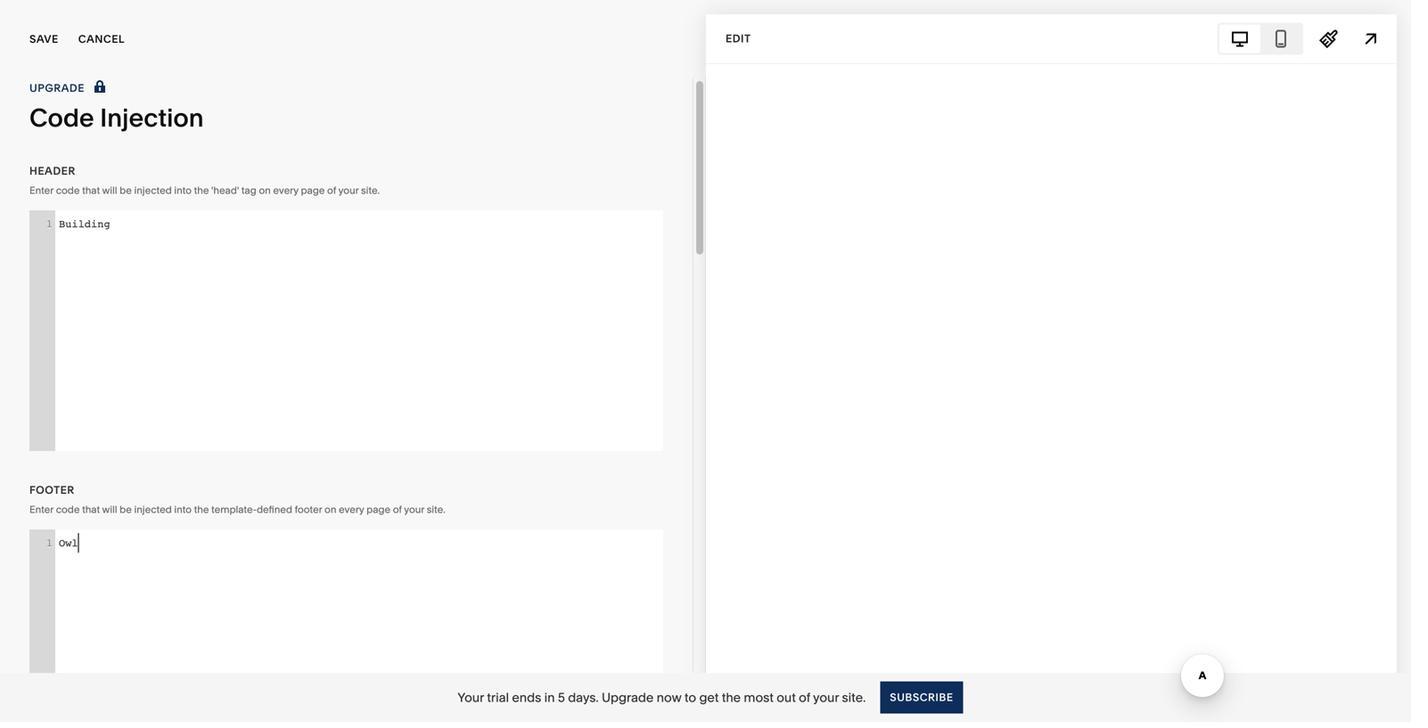 Task type: vqa. For each thing, say whether or not it's contained in the screenshot.
Enter to the top
yes



Task type: describe. For each thing, give the bounding box(es) containing it.
1 owl
[[46, 537, 78, 549]]

in
[[544, 690, 555, 705]]

page inside header enter code that will be injected into the 'head' tag on every page of your site.
[[301, 185, 325, 197]]

page inside footer enter code that will be injected into the template-defined footer on every page of your site.
[[366, 504, 390, 516]]

owl
[[59, 537, 78, 549]]

header
[[29, 164, 76, 177]]

now
[[657, 690, 682, 705]]

injected for footer
[[134, 504, 172, 516]]

'head'
[[211, 185, 239, 197]]

be for header
[[120, 185, 132, 197]]

be for footer
[[120, 504, 132, 516]]

of inside header enter code that will be injected into the 'head' tag on every page of your site.
[[327, 185, 336, 197]]

injection
[[100, 103, 204, 133]]

code injection
[[29, 103, 204, 133]]

on inside footer enter code that will be injected into the template-defined footer on every page of your site.
[[324, 504, 336, 516]]

cancel
[[78, 33, 125, 45]]

2 vertical spatial site.
[[842, 690, 866, 705]]

will for header
[[102, 185, 117, 197]]

enter for footer
[[29, 504, 54, 516]]

edit button
[[714, 22, 763, 55]]

cancel button
[[78, 20, 125, 59]]

footer enter code that will be injected into the template-defined footer on every page of your site.
[[29, 484, 445, 516]]

defined
[[257, 504, 292, 516]]

that for footer
[[82, 504, 100, 516]]

that for header
[[82, 185, 100, 197]]

tag
[[241, 185, 256, 197]]

the for header
[[194, 185, 209, 197]]

your
[[458, 690, 484, 705]]

footer
[[295, 504, 322, 516]]

header enter code that will be injected into the 'head' tag on every page of your site.
[[29, 164, 380, 197]]

1 for header
[[46, 218, 53, 230]]

code for header
[[56, 185, 80, 197]]

your inside header enter code that will be injected into the 'head' tag on every page of your site.
[[338, 185, 359, 197]]

1 building
[[46, 218, 110, 230]]

will for footer
[[102, 504, 117, 516]]



Task type: locate. For each thing, give the bounding box(es) containing it.
1 vertical spatial will
[[102, 504, 117, 516]]

of right footer
[[393, 504, 402, 516]]

0 vertical spatial injected
[[134, 185, 172, 197]]

1 code from the top
[[56, 185, 80, 197]]

1 vertical spatial upgrade
[[602, 690, 654, 705]]

site. inside footer enter code that will be injected into the template-defined footer on every page of your site.
[[427, 504, 445, 516]]

upgrade button
[[29, 78, 110, 98]]

ends
[[512, 690, 541, 705]]

into
[[174, 185, 192, 197], [174, 504, 192, 516]]

1 vertical spatial be
[[120, 504, 132, 516]]

injected
[[134, 185, 172, 197], [134, 504, 172, 516]]

1 that from the top
[[82, 185, 100, 197]]

code
[[56, 185, 80, 197], [56, 504, 80, 516]]

1 vertical spatial site.
[[427, 504, 445, 516]]

0 vertical spatial be
[[120, 185, 132, 197]]

2 vertical spatial of
[[799, 690, 810, 705]]

edit
[[726, 32, 751, 45]]

your
[[338, 185, 359, 197], [404, 504, 424, 516], [813, 690, 839, 705]]

0 horizontal spatial on
[[259, 185, 271, 197]]

trial
[[487, 690, 509, 705]]

1 injected from the top
[[134, 185, 172, 197]]

be inside header enter code that will be injected into the 'head' tag on every page of your site.
[[120, 185, 132, 197]]

injected inside footer enter code that will be injected into the template-defined footer on every page of your site.
[[134, 504, 172, 516]]

0 vertical spatial page
[[301, 185, 325, 197]]

code down footer
[[56, 504, 80, 516]]

1 for footer
[[46, 537, 53, 549]]

will inside header enter code that will be injected into the 'head' tag on every page of your site.
[[102, 185, 117, 197]]

2 horizontal spatial of
[[799, 690, 810, 705]]

1 horizontal spatial on
[[324, 504, 336, 516]]

0 vertical spatial into
[[174, 185, 192, 197]]

1 horizontal spatial every
[[339, 504, 364, 516]]

days.
[[568, 690, 599, 705]]

1 into from the top
[[174, 185, 192, 197]]

out
[[777, 690, 796, 705]]

2 horizontal spatial site.
[[842, 690, 866, 705]]

5
[[558, 690, 565, 705]]

0 vertical spatial 1
[[46, 218, 53, 230]]

0 vertical spatial will
[[102, 185, 117, 197]]

code
[[29, 103, 94, 133]]

subscribe
[[890, 691, 953, 704]]

into for footer
[[174, 504, 192, 516]]

code inside footer enter code that will be injected into the template-defined footer on every page of your site.
[[56, 504, 80, 516]]

on
[[259, 185, 271, 197], [324, 504, 336, 516]]

1 vertical spatial your
[[404, 504, 424, 516]]

1 will from the top
[[102, 185, 117, 197]]

into inside header enter code that will be injected into the 'head' tag on every page of your site.
[[174, 185, 192, 197]]

into left template-
[[174, 504, 192, 516]]

code for footer
[[56, 504, 80, 516]]

on right footer
[[324, 504, 336, 516]]

2 1 from the top
[[46, 537, 53, 549]]

1 vertical spatial injected
[[134, 504, 172, 516]]

of right out
[[799, 690, 810, 705]]

of right tag
[[327, 185, 336, 197]]

every right tag
[[273, 185, 298, 197]]

enter for header
[[29, 185, 54, 197]]

upgrade up code
[[29, 82, 85, 94]]

the right get
[[722, 690, 741, 705]]

0 vertical spatial of
[[327, 185, 336, 197]]

building
[[59, 218, 110, 230]]

your inside footer enter code that will be injected into the template-defined footer on every page of your site.
[[404, 504, 424, 516]]

that inside header enter code that will be injected into the 'head' tag on every page of your site.
[[82, 185, 100, 197]]

that inside footer enter code that will be injected into the template-defined footer on every page of your site.
[[82, 504, 100, 516]]

template-
[[211, 504, 257, 516]]

of inside footer enter code that will be injected into the template-defined footer on every page of your site.
[[393, 504, 402, 516]]

get
[[699, 690, 719, 705]]

enter down footer
[[29, 504, 54, 516]]

upgrade left now
[[602, 690, 654, 705]]

1 vertical spatial code
[[56, 504, 80, 516]]

2 horizontal spatial your
[[813, 690, 839, 705]]

enter
[[29, 185, 54, 197], [29, 504, 54, 516]]

2 that from the top
[[82, 504, 100, 516]]

0 horizontal spatial upgrade
[[29, 82, 85, 94]]

0 horizontal spatial every
[[273, 185, 298, 197]]

0 vertical spatial that
[[82, 185, 100, 197]]

be inside footer enter code that will be injected into the template-defined footer on every page of your site.
[[120, 504, 132, 516]]

the inside header enter code that will be injected into the 'head' tag on every page of your site.
[[194, 185, 209, 197]]

page
[[301, 185, 325, 197], [366, 504, 390, 516]]

the inside footer enter code that will be injected into the template-defined footer on every page of your site.
[[194, 504, 209, 516]]

of
[[327, 185, 336, 197], [393, 504, 402, 516], [799, 690, 810, 705]]

upgrade
[[29, 82, 85, 94], [602, 690, 654, 705]]

1 vertical spatial every
[[339, 504, 364, 516]]

enter down "header"
[[29, 185, 54, 197]]

every
[[273, 185, 298, 197], [339, 504, 364, 516]]

to
[[685, 690, 696, 705]]

most
[[744, 690, 774, 705]]

the left 'head'
[[194, 185, 209, 197]]

the left template-
[[194, 504, 209, 516]]

1 horizontal spatial of
[[393, 504, 402, 516]]

1 enter from the top
[[29, 185, 54, 197]]

2 enter from the top
[[29, 504, 54, 516]]

will inside footer enter code that will be injected into the template-defined footer on every page of your site.
[[102, 504, 117, 516]]

code inside header enter code that will be injected into the 'head' tag on every page of your site.
[[56, 185, 80, 197]]

2 will from the top
[[102, 504, 117, 516]]

every right footer
[[339, 504, 364, 516]]

be
[[120, 185, 132, 197], [120, 504, 132, 516]]

0 horizontal spatial site.
[[361, 185, 380, 197]]

0 vertical spatial upgrade
[[29, 82, 85, 94]]

injected for header
[[134, 185, 172, 197]]

2 be from the top
[[120, 504, 132, 516]]

upgrade inside upgrade button
[[29, 82, 85, 94]]

0 horizontal spatial page
[[301, 185, 325, 197]]

1 vertical spatial page
[[366, 504, 390, 516]]

1 vertical spatial 1
[[46, 537, 53, 549]]

every inside footer enter code that will be injected into the template-defined footer on every page of your site.
[[339, 504, 364, 516]]

into left 'head'
[[174, 185, 192, 197]]

2 vertical spatial your
[[813, 690, 839, 705]]

1 be from the top
[[120, 185, 132, 197]]

1 vertical spatial the
[[194, 504, 209, 516]]

1 left building
[[46, 218, 53, 230]]

1 vertical spatial into
[[174, 504, 192, 516]]

1 horizontal spatial upgrade
[[602, 690, 654, 705]]

1 horizontal spatial site.
[[427, 504, 445, 516]]

enter inside header enter code that will be injected into the 'head' tag on every page of your site.
[[29, 185, 54, 197]]

enter inside footer enter code that will be injected into the template-defined footer on every page of your site.
[[29, 504, 54, 516]]

subscribe button
[[880, 681, 963, 714]]

site. inside header enter code that will be injected into the 'head' tag on every page of your site.
[[361, 185, 380, 197]]

site.
[[361, 185, 380, 197], [427, 504, 445, 516], [842, 690, 866, 705]]

1 left owl
[[46, 537, 53, 549]]

on right tag
[[259, 185, 271, 197]]

footer
[[29, 484, 75, 497]]

1 horizontal spatial your
[[404, 504, 424, 516]]

your trial ends in 5 days. upgrade now to get the most out of your site.
[[458, 690, 866, 705]]

will
[[102, 185, 117, 197], [102, 504, 117, 516]]

injected inside header enter code that will be injected into the 'head' tag on every page of your site.
[[134, 185, 172, 197]]

0 vertical spatial every
[[273, 185, 298, 197]]

0 horizontal spatial your
[[338, 185, 359, 197]]

0 vertical spatial the
[[194, 185, 209, 197]]

0 horizontal spatial of
[[327, 185, 336, 197]]

into for header
[[174, 185, 192, 197]]

1 1 from the top
[[46, 218, 53, 230]]

0 vertical spatial your
[[338, 185, 359, 197]]

injected left 'head'
[[134, 185, 172, 197]]

on inside header enter code that will be injected into the 'head' tag on every page of your site.
[[259, 185, 271, 197]]

save button
[[29, 20, 59, 59]]

1
[[46, 218, 53, 230], [46, 537, 53, 549]]

1 horizontal spatial page
[[366, 504, 390, 516]]

0 vertical spatial site.
[[361, 185, 380, 197]]

into inside footer enter code that will be injected into the template-defined footer on every page of your site.
[[174, 504, 192, 516]]

2 injected from the top
[[134, 504, 172, 516]]

1 vertical spatial enter
[[29, 504, 54, 516]]

that
[[82, 185, 100, 197], [82, 504, 100, 516]]

code down "header"
[[56, 185, 80, 197]]

tab list
[[1219, 25, 1301, 53]]

2 into from the top
[[174, 504, 192, 516]]

page right footer
[[366, 504, 390, 516]]

every inside header enter code that will be injected into the 'head' tag on every page of your site.
[[273, 185, 298, 197]]

save
[[29, 33, 59, 45]]

0 vertical spatial code
[[56, 185, 80, 197]]

1 vertical spatial of
[[393, 504, 402, 516]]

2 vertical spatial the
[[722, 690, 741, 705]]

2 code from the top
[[56, 504, 80, 516]]

injected left template-
[[134, 504, 172, 516]]

1 vertical spatial on
[[324, 504, 336, 516]]

0 vertical spatial enter
[[29, 185, 54, 197]]

page right tag
[[301, 185, 325, 197]]

the
[[194, 185, 209, 197], [194, 504, 209, 516], [722, 690, 741, 705]]

the for footer
[[194, 504, 209, 516]]

0 vertical spatial on
[[259, 185, 271, 197]]

1 vertical spatial that
[[82, 504, 100, 516]]



